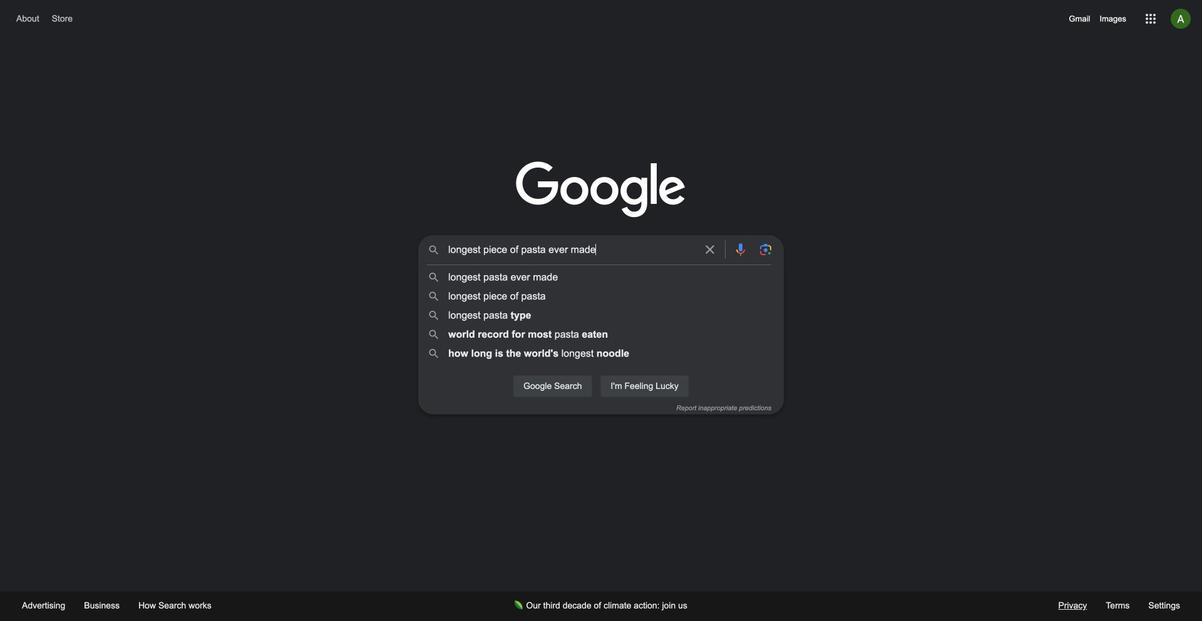 Task type: describe. For each thing, give the bounding box(es) containing it.
google image
[[516, 162, 686, 219]]



Task type: vqa. For each thing, say whether or not it's contained in the screenshot.
Triple to the left
no



Task type: locate. For each thing, give the bounding box(es) containing it.
None search field
[[13, 232, 1190, 415]]

search by voice image
[[733, 242, 748, 257]]

Search text field
[[448, 243, 695, 260]]

search by image image
[[758, 242, 773, 257]]

I'm Feeling Lucky submit
[[600, 375, 689, 398]]

list box
[[418, 268, 784, 363]]



